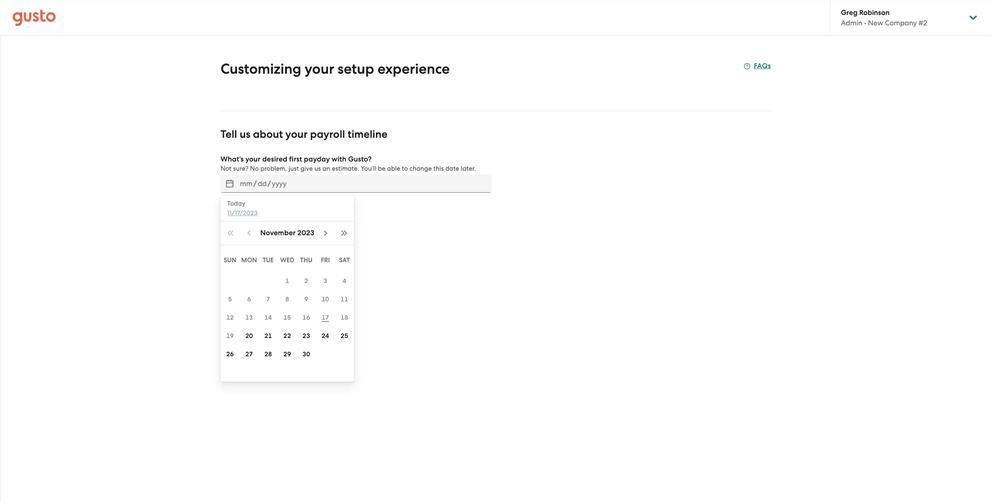 Task type: locate. For each thing, give the bounding box(es) containing it.
0 horizontal spatial us
[[240, 128, 250, 141]]

16
[[303, 314, 310, 322]]

your
[[305, 60, 334, 78], [285, 128, 308, 141], [245, 155, 261, 164]]

14 button
[[259, 309, 278, 327]]

us right tell
[[240, 128, 250, 141]]

no
[[250, 165, 259, 173]]

10 button
[[316, 291, 335, 309]]

3 button
[[316, 272, 335, 291]]

your inside what's your desired first payday with gusto? not sure? no problem, just give us an estimate. you'll be able to change this date later.
[[245, 155, 261, 164]]

about
[[253, 128, 283, 141]]

us left an
[[314, 165, 321, 173]]

12
[[226, 314, 234, 322]]

2 vertical spatial your
[[245, 155, 261, 164]]

7
[[266, 296, 270, 304]]

greg
[[841, 8, 858, 17]]

11
[[341, 296, 348, 304]]

your left setup
[[305, 60, 334, 78]]

22 button
[[278, 327, 297, 346]]

give
[[301, 165, 313, 173]]

1 vertical spatial us
[[314, 165, 321, 173]]

your up first
[[285, 128, 308, 141]]

14
[[264, 314, 272, 322]]

19
[[226, 333, 234, 340]]

tell
[[221, 128, 237, 141]]

1 horizontal spatial us
[[314, 165, 321, 173]]

1 horizontal spatial /
[[268, 180, 271, 188]]

desired
[[262, 155, 287, 164]]

1
[[285, 278, 289, 285]]

6
[[247, 296, 251, 304]]

today
[[227, 200, 245, 208]]

first
[[289, 155, 302, 164]]

25 button
[[335, 327, 354, 346]]

24 button
[[316, 327, 335, 346]]

problem,
[[260, 165, 287, 173]]

2 / from the left
[[268, 180, 271, 188]]

24
[[322, 333, 329, 340]]

9 button
[[297, 291, 316, 309]]

16 button
[[297, 309, 316, 327]]

your for desired
[[245, 155, 261, 164]]

us
[[240, 128, 250, 141], [314, 165, 321, 173]]

choose date dialog
[[221, 196, 354, 382]]

25
[[341, 333, 348, 340]]

november 2023
[[260, 229, 314, 238]]

thu
[[300, 257, 313, 264]]

faqs
[[754, 62, 771, 70]]

8 button
[[278, 291, 297, 309]]

/ down no
[[254, 180, 257, 188]]

13
[[245, 314, 253, 322]]

gusto?
[[348, 155, 372, 164]]

10
[[322, 296, 329, 304]]

30 button
[[297, 346, 316, 364]]

us inside what's your desired first payday with gusto? not sure? no problem, just give us an estimate. you'll be able to change this date later.
[[314, 165, 321, 173]]

customizing
[[221, 60, 301, 78]]

28
[[264, 351, 272, 359]]

17
[[322, 314, 329, 322]]

2
[[304, 278, 308, 285]]

november 2023 element
[[260, 228, 314, 238]]

17 button
[[316, 309, 335, 327]]

4
[[343, 278, 346, 285]]

/ down problem,
[[268, 180, 271, 188]]

faqs button
[[744, 61, 771, 71]]

mon
[[241, 257, 257, 264]]

Day (dd) field
[[257, 177, 268, 191]]

sure?
[[233, 165, 248, 173]]

just
[[289, 165, 299, 173]]

0 vertical spatial us
[[240, 128, 250, 141]]

sat
[[339, 257, 350, 264]]

0 horizontal spatial /
[[254, 180, 257, 188]]

23 button
[[297, 327, 316, 346]]

13 button
[[240, 309, 259, 327]]

6 button
[[240, 291, 259, 309]]

0 vertical spatial your
[[305, 60, 334, 78]]

28 button
[[259, 346, 278, 364]]

/
[[254, 180, 257, 188], [268, 180, 271, 188]]

2 button
[[297, 272, 316, 291]]

company
[[885, 19, 917, 27]]

cell
[[221, 272, 240, 291]]

27 button
[[240, 346, 259, 364]]

what's your desired first payday with gusto? not sure? no problem, just give us an estimate. you'll be able to change this date later.
[[221, 155, 476, 173]]

your for setup
[[305, 60, 334, 78]]

your up no
[[245, 155, 261, 164]]

tell us about your payroll timeline
[[221, 128, 388, 141]]

with
[[332, 155, 346, 164]]



Task type: describe. For each thing, give the bounding box(es) containing it.
Month (mm) field
[[239, 177, 254, 191]]

15 button
[[278, 309, 297, 327]]

home image
[[13, 9, 56, 26]]

not
[[221, 165, 232, 173]]

21 button
[[259, 327, 278, 346]]

20
[[245, 333, 253, 340]]

30
[[303, 351, 310, 359]]

8
[[285, 296, 289, 304]]

back button
[[221, 229, 257, 249]]

20 button
[[240, 327, 259, 346]]

1 button
[[278, 272, 297, 291]]

4 button
[[335, 272, 354, 291]]

fri
[[321, 257, 330, 264]]

tue
[[263, 257, 274, 264]]

7 button
[[259, 291, 278, 309]]

wed
[[280, 257, 294, 264]]

admin
[[841, 19, 862, 27]]

#2
[[919, 19, 927, 27]]

29 button
[[278, 346, 297, 364]]

2023
[[297, 229, 314, 238]]

new
[[868, 19, 883, 27]]

you'll
[[361, 165, 376, 173]]

Year (yyyy) field
[[271, 177, 288, 191]]

18
[[341, 314, 348, 322]]

later.
[[461, 165, 476, 173]]

15
[[283, 314, 291, 322]]

experience
[[378, 60, 450, 78]]

11 button
[[335, 291, 354, 309]]

payroll
[[310, 128, 345, 141]]

1 / from the left
[[254, 180, 257, 188]]

this
[[433, 165, 444, 173]]

27
[[245, 351, 253, 359]]

5 button
[[221, 291, 240, 309]]

3
[[323, 278, 327, 285]]

9
[[304, 296, 308, 304]]

back
[[231, 234, 247, 243]]

1 vertical spatial your
[[285, 128, 308, 141]]

change
[[410, 165, 432, 173]]

18 button
[[335, 309, 354, 327]]

what's
[[221, 155, 244, 164]]

payday
[[304, 155, 330, 164]]

21
[[264, 333, 272, 340]]

•
[[864, 19, 866, 27]]

26
[[226, 351, 234, 359]]

setup
[[338, 60, 374, 78]]

customizing your setup experience
[[221, 60, 450, 78]]

19 button
[[221, 327, 240, 346]]

sun
[[224, 257, 236, 264]]

23
[[303, 333, 310, 340]]

26 button
[[221, 346, 240, 364]]

an
[[323, 165, 330, 173]]

29
[[283, 351, 291, 359]]

november
[[260, 229, 296, 238]]

to
[[402, 165, 408, 173]]

cell inside november 2023 grid
[[221, 272, 240, 291]]

able
[[387, 165, 400, 173]]

22
[[283, 333, 291, 340]]

timeline
[[348, 128, 388, 141]]

estimate.
[[332, 165, 359, 173]]

november 2023 grid
[[221, 249, 354, 382]]

robinson
[[859, 8, 890, 17]]

date
[[445, 165, 459, 173]]



Task type: vqa. For each thing, say whether or not it's contained in the screenshot.
THE "PEOPLE" dropdown button
no



